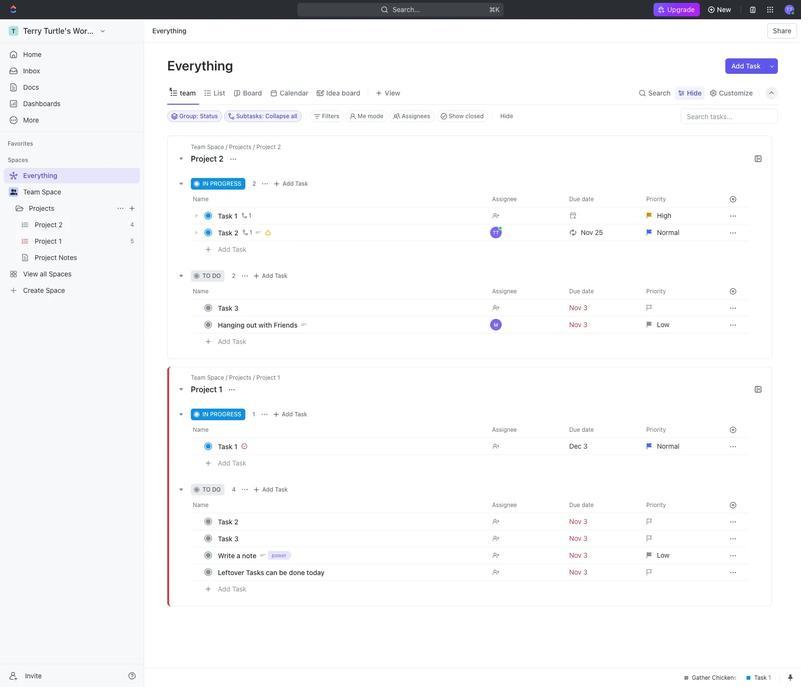 Task type: describe. For each thing, give the bounding box(es) containing it.
‎task 1 link
[[216, 439, 485, 453]]

search...
[[393, 5, 420, 14]]

‎task for ‎task 1
[[218, 442, 233, 450]]

write a note
[[218, 551, 257, 559]]

1 horizontal spatial everything link
[[150, 25, 189, 37]]

new button
[[704, 2, 738, 17]]

board
[[342, 89, 361, 97]]

favorites
[[8, 140, 33, 147]]

me
[[358, 112, 367, 120]]

team
[[180, 89, 196, 97]]

space for create space
[[46, 286, 65, 294]]

tt for left the 'tt' "dropdown button"
[[493, 230, 500, 235]]

due date button for 4
[[564, 497, 641, 513]]

share button
[[768, 23, 798, 39]]

done
[[289, 568, 305, 576]]

docs link
[[4, 80, 140, 95]]

status
[[200, 112, 218, 120]]

share
[[774, 27, 792, 35]]

project 1 link
[[35, 234, 127, 249]]

docs
[[23, 83, 39, 91]]

tasks
[[246, 568, 264, 576]]

hide button
[[497, 110, 517, 122]]

notes
[[59, 253, 77, 261]]

search button
[[636, 86, 674, 100]]

group: status
[[179, 112, 218, 120]]

team space / projects / project 1
[[191, 374, 280, 381]]

2 priority from the top
[[647, 288, 667, 295]]

tree inside sidebar 'navigation'
[[4, 168, 140, 298]]

due for 4
[[570, 501, 581, 509]]

do for 1
[[212, 486, 221, 493]]

tt for topmost the 'tt' "dropdown button"
[[787, 6, 793, 12]]

0 vertical spatial everything
[[152, 27, 187, 35]]

1 button for 2
[[241, 228, 254, 237]]

view for view
[[385, 89, 401, 97]]

workspace
[[73, 27, 113, 35]]

leftover tasks can be done today
[[218, 568, 325, 576]]

out
[[247, 321, 257, 329]]

assignee for 4
[[493, 501, 517, 509]]

more
[[23, 116, 39, 124]]

leftover tasks can be done today link
[[216, 565, 485, 579]]

in progress for 1
[[203, 411, 242, 418]]

can
[[266, 568, 278, 576]]

1 vertical spatial everything link
[[4, 168, 138, 183]]

create
[[23, 286, 44, 294]]

‎task 2 link
[[216, 515, 485, 529]]

1 low from the top
[[658, 320, 670, 329]]

1 vertical spatial 4
[[232, 486, 236, 493]]

due date for 1
[[570, 426, 594, 433]]

in for 1
[[203, 411, 209, 418]]

hide button
[[676, 86, 705, 100]]

Search tasks... text field
[[682, 109, 778, 124]]

hanging out with friends
[[218, 321, 298, 329]]

view button
[[373, 82, 404, 104]]

team for project 2
[[191, 143, 206, 151]]

space for team space
[[42, 188, 61, 196]]

assignees button
[[390, 110, 435, 122]]

2 priority button from the top
[[641, 284, 718, 299]]

home link
[[4, 47, 140, 62]]

team inside tree
[[23, 188, 40, 196]]

project 2 inside tree
[[35, 220, 63, 229]]

invite
[[25, 671, 42, 680]]

show closed button
[[437, 110, 489, 122]]

4 inside tree
[[130, 221, 134, 228]]

m
[[494, 322, 499, 328]]

do for 2
[[212, 272, 221, 279]]

assignee for 1
[[493, 426, 517, 433]]

due date button for 1
[[564, 422, 641, 438]]

group:
[[179, 112, 198, 120]]

due date for 2
[[570, 195, 594, 203]]

date for 2
[[582, 195, 594, 203]]

home
[[23, 50, 42, 58]]

collapse
[[266, 112, 290, 120]]

leftover
[[218, 568, 244, 576]]

in for 2
[[203, 180, 209, 187]]

1 vertical spatial project 1
[[191, 385, 225, 394]]

spaces inside tree
[[49, 270, 72, 278]]

2 due from the top
[[570, 288, 581, 295]]

1 inside tree
[[59, 237, 62, 245]]

view all spaces link
[[4, 266, 138, 282]]

2 task 3 link from the top
[[216, 531, 485, 545]]

terry
[[23, 27, 42, 35]]

m button
[[487, 316, 564, 333]]

hanging
[[218, 321, 245, 329]]

projects link
[[29, 201, 113, 216]]

me mode button
[[346, 110, 388, 122]]

projects inside "projects" link
[[29, 204, 54, 212]]

in progress for 2
[[203, 180, 242, 187]]

customize button
[[707, 86, 756, 100]]

1 normal button from the top
[[641, 224, 718, 241]]

more button
[[4, 112, 140, 128]]

filters button
[[310, 110, 344, 122]]

task 3 for first task 3 link from the top
[[218, 304, 239, 312]]

inbox
[[23, 67, 40, 75]]

subtasks:
[[236, 112, 264, 120]]

view button
[[373, 86, 404, 100]]

create space
[[23, 286, 65, 294]]

hide inside dropdown button
[[688, 89, 702, 97]]

a
[[237, 551, 241, 559]]

me mode
[[358, 112, 384, 120]]

mode
[[368, 112, 384, 120]]

list
[[214, 89, 225, 97]]

show
[[449, 112, 464, 120]]

name for 4
[[193, 501, 209, 509]]

0 vertical spatial tt button
[[783, 2, 798, 17]]

team space / projects / project 2
[[191, 143, 281, 151]]

due for 2
[[570, 195, 581, 203]]

to for 1
[[203, 486, 211, 493]]

high
[[658, 211, 672, 220]]

turtle's
[[44, 27, 71, 35]]

view all spaces
[[23, 270, 72, 278]]

calendar link
[[278, 86, 309, 100]]

show closed
[[449, 112, 484, 120]]

⌘k
[[490, 5, 500, 14]]

2 name from the top
[[193, 288, 209, 295]]

progress for project 1
[[210, 411, 242, 418]]

dashboards
[[23, 99, 61, 108]]

friends
[[274, 321, 298, 329]]



Task type: vqa. For each thing, say whether or not it's contained in the screenshot.
cloud storage
no



Task type: locate. For each thing, give the bounding box(es) containing it.
2 inside tree
[[59, 220, 63, 229]]

to
[[203, 272, 211, 279], [203, 486, 211, 493]]

1 ‎task from the top
[[218, 442, 233, 450]]

1 vertical spatial projects
[[29, 204, 54, 212]]

to do
[[203, 272, 221, 279], [203, 486, 221, 493]]

all up "create space"
[[40, 270, 47, 278]]

to do down task 2
[[203, 272, 221, 279]]

task 3 link down ‎task 2 link
[[216, 531, 485, 545]]

customize
[[720, 89, 754, 97]]

power button
[[268, 550, 293, 562]]

0 horizontal spatial spaces
[[8, 156, 28, 164]]

add
[[732, 62, 745, 70], [283, 180, 294, 187], [218, 245, 231, 253], [262, 272, 273, 279], [218, 337, 231, 345], [282, 411, 293, 418], [218, 459, 231, 467], [262, 486, 274, 493], [218, 585, 231, 593]]

1 due date button from the top
[[564, 192, 641, 207]]

4 name button from the top
[[191, 497, 487, 513]]

inbox link
[[4, 63, 140, 79]]

priority button
[[641, 192, 718, 207], [641, 284, 718, 299], [641, 422, 718, 438], [641, 497, 718, 513]]

1 vertical spatial spaces
[[49, 270, 72, 278]]

view inside button
[[385, 89, 401, 97]]

team space
[[23, 188, 61, 196]]

normal for 1st normal 'dropdown button' from the top of the page
[[658, 228, 680, 236]]

2 normal from the top
[[658, 442, 680, 450]]

1 vertical spatial normal button
[[641, 438, 718, 455]]

0 vertical spatial in
[[203, 180, 209, 187]]

0 vertical spatial view
[[385, 89, 401, 97]]

search
[[649, 89, 671, 97]]

2 progress from the top
[[210, 411, 242, 418]]

‎task
[[218, 442, 233, 450], [218, 517, 233, 526]]

0 horizontal spatial hide
[[501, 112, 514, 120]]

task 3 link up hanging out with friends link
[[216, 301, 485, 315]]

1 vertical spatial to
[[203, 486, 211, 493]]

0 vertical spatial spaces
[[8, 156, 28, 164]]

do down task 2
[[212, 272, 221, 279]]

assignee
[[493, 195, 517, 203], [493, 288, 517, 295], [493, 426, 517, 433], [493, 501, 517, 509]]

normal
[[658, 228, 680, 236], [658, 442, 680, 450]]

0 vertical spatial 3
[[234, 304, 239, 312]]

0 horizontal spatial project 1
[[35, 237, 62, 245]]

2 vertical spatial projects
[[229, 374, 252, 381]]

today
[[307, 568, 325, 576]]

t
[[12, 27, 15, 34]]

3 for first task 3 link from the top
[[234, 304, 239, 312]]

upgrade link
[[654, 3, 700, 16]]

to do up the ‎task 2
[[203, 486, 221, 493]]

priority for 2
[[647, 195, 667, 203]]

in down team space / projects / project 1
[[203, 411, 209, 418]]

1 vertical spatial in progress
[[203, 411, 242, 418]]

4 priority button from the top
[[641, 497, 718, 513]]

2 in from the top
[[203, 411, 209, 418]]

2 name button from the top
[[191, 284, 487, 299]]

4
[[130, 221, 134, 228], [232, 486, 236, 493]]

4 priority from the top
[[647, 501, 667, 509]]

0 vertical spatial do
[[212, 272, 221, 279]]

0 vertical spatial to do
[[203, 272, 221, 279]]

all
[[291, 112, 298, 120], [40, 270, 47, 278]]

task 2
[[218, 228, 239, 237]]

3 for 1st task 3 link from the bottom of the page
[[234, 534, 239, 543]]

4 up 5
[[130, 221, 134, 228]]

name for 2
[[193, 195, 209, 203]]

project 1 up "project notes"
[[35, 237, 62, 245]]

0 vertical spatial normal
[[658, 228, 680, 236]]

0 vertical spatial 1 button
[[240, 211, 253, 220]]

0 vertical spatial low
[[658, 320, 670, 329]]

assignee button for 2
[[487, 192, 564, 207]]

2 to do from the top
[[203, 486, 221, 493]]

0 vertical spatial projects
[[229, 143, 252, 151]]

1 date from the top
[[582, 195, 594, 203]]

0 horizontal spatial everything link
[[4, 168, 138, 183]]

project 1
[[35, 237, 62, 245], [191, 385, 225, 394]]

4 due date button from the top
[[564, 497, 641, 513]]

2 ‎task from the top
[[218, 517, 233, 526]]

1 horizontal spatial tt
[[787, 6, 793, 12]]

progress for project 2
[[210, 180, 242, 187]]

task 1
[[218, 212, 238, 220]]

0 vertical spatial 4
[[130, 221, 134, 228]]

space for team space / projects / project 2
[[207, 143, 224, 151]]

1 horizontal spatial 4
[[232, 486, 236, 493]]

power
[[272, 552, 287, 558]]

project inside "link"
[[35, 253, 57, 261]]

0 vertical spatial project 2
[[191, 154, 226, 163]]

2 date from the top
[[582, 288, 594, 295]]

‎task 1
[[218, 442, 238, 450]]

‎task for ‎task 2
[[218, 517, 233, 526]]

name button for 2
[[191, 192, 487, 207]]

to for 2
[[203, 272, 211, 279]]

low button
[[641, 316, 718, 333], [641, 547, 718, 564]]

3 assignee button from the top
[[487, 422, 564, 438]]

1 horizontal spatial project 2
[[191, 154, 226, 163]]

3 date from the top
[[582, 426, 594, 433]]

due for 1
[[570, 426, 581, 433]]

0 vertical spatial hide
[[688, 89, 702, 97]]

1 normal from the top
[[658, 228, 680, 236]]

all right 'collapse'
[[291, 112, 298, 120]]

1 vertical spatial ‎task
[[218, 517, 233, 526]]

1 horizontal spatial all
[[291, 112, 298, 120]]

project 2 down "projects" link
[[35, 220, 63, 229]]

1 task 3 from the top
[[218, 304, 239, 312]]

priority for 4
[[647, 501, 667, 509]]

favorites button
[[4, 138, 37, 150]]

1 assignee button from the top
[[487, 192, 564, 207]]

note
[[242, 551, 257, 559]]

sidebar navigation
[[0, 19, 146, 687]]

dashboards link
[[4, 96, 140, 111]]

3 priority button from the top
[[641, 422, 718, 438]]

1 vertical spatial in
[[203, 411, 209, 418]]

1 horizontal spatial spaces
[[49, 270, 72, 278]]

hanging out with friends link
[[216, 318, 485, 332]]

hide right the closed
[[501, 112, 514, 120]]

do
[[212, 272, 221, 279], [212, 486, 221, 493]]

to do for 1
[[203, 486, 221, 493]]

assignees
[[402, 112, 431, 120]]

view up assignees button
[[385, 89, 401, 97]]

1 vertical spatial view
[[23, 270, 38, 278]]

due
[[570, 195, 581, 203], [570, 288, 581, 295], [570, 426, 581, 433], [570, 501, 581, 509]]

team
[[191, 143, 206, 151], [23, 188, 40, 196], [191, 374, 206, 381]]

2 assignee button from the top
[[487, 284, 564, 299]]

project 1 down team space / projects / project 1
[[191, 385, 225, 394]]

0 horizontal spatial project 2
[[35, 220, 63, 229]]

1 task 3 link from the top
[[216, 301, 485, 315]]

terry turtle's workspace, , element
[[9, 26, 18, 36]]

task 3 up hanging
[[218, 304, 239, 312]]

3 assignee from the top
[[493, 426, 517, 433]]

0 horizontal spatial all
[[40, 270, 47, 278]]

task 3 down the ‎task 2
[[218, 534, 239, 543]]

idea board link
[[325, 86, 361, 100]]

3 due date from the top
[[570, 426, 594, 433]]

1 horizontal spatial project 1
[[191, 385, 225, 394]]

idea board
[[327, 89, 361, 97]]

1
[[234, 212, 238, 220], [249, 212, 252, 219], [250, 229, 252, 236], [59, 237, 62, 245], [278, 374, 280, 381], [219, 385, 223, 394], [253, 411, 255, 418], [234, 442, 238, 450]]

be
[[279, 568, 287, 576]]

project 2 down team space / projects / project 2
[[191, 154, 226, 163]]

1 vertical spatial everything
[[167, 57, 236, 73]]

name
[[193, 195, 209, 203], [193, 288, 209, 295], [193, 426, 209, 433], [193, 501, 209, 509]]

assignee button
[[487, 192, 564, 207], [487, 284, 564, 299], [487, 422, 564, 438], [487, 497, 564, 513]]

1 vertical spatial normal
[[658, 442, 680, 450]]

1 low button from the top
[[641, 316, 718, 333]]

0 vertical spatial to
[[203, 272, 211, 279]]

2 task 3 from the top
[[218, 534, 239, 543]]

4 due date from the top
[[570, 501, 594, 509]]

1 in from the top
[[203, 180, 209, 187]]

hide inside button
[[501, 112, 514, 120]]

date
[[582, 195, 594, 203], [582, 288, 594, 295], [582, 426, 594, 433], [582, 501, 594, 509]]

1 vertical spatial do
[[212, 486, 221, 493]]

in down team space / projects / project 2
[[203, 180, 209, 187]]

project 2 link
[[35, 217, 127, 233]]

4 due from the top
[[570, 501, 581, 509]]

closed
[[466, 112, 484, 120]]

calendar
[[280, 89, 309, 97]]

1 vertical spatial all
[[40, 270, 47, 278]]

1 horizontal spatial tt button
[[783, 2, 798, 17]]

due date
[[570, 195, 594, 203], [570, 288, 594, 295], [570, 426, 594, 433], [570, 501, 594, 509]]

project 1 inside tree
[[35, 237, 62, 245]]

1 vertical spatial hide
[[501, 112, 514, 120]]

1 to from the top
[[203, 272, 211, 279]]

progress up ‎task 1
[[210, 411, 242, 418]]

1 name from the top
[[193, 195, 209, 203]]

2 in progress from the top
[[203, 411, 242, 418]]

2 due date button from the top
[[564, 284, 641, 299]]

name for 1
[[193, 426, 209, 433]]

1 vertical spatial team
[[23, 188, 40, 196]]

2 normal button from the top
[[641, 438, 718, 455]]

0 horizontal spatial tt button
[[487, 224, 564, 241]]

0 vertical spatial in progress
[[203, 180, 242, 187]]

spaces down favorites button
[[8, 156, 28, 164]]

0 vertical spatial all
[[291, 112, 298, 120]]

view for view all spaces
[[23, 270, 38, 278]]

0 vertical spatial tt
[[787, 6, 793, 12]]

do up the ‎task 2
[[212, 486, 221, 493]]

2 low button from the top
[[641, 547, 718, 564]]

new
[[718, 5, 732, 14]]

0 vertical spatial normal button
[[641, 224, 718, 241]]

3 priority from the top
[[647, 426, 667, 433]]

priority button for 1
[[641, 422, 718, 438]]

write
[[218, 551, 235, 559]]

priority button for 4
[[641, 497, 718, 513]]

1 horizontal spatial view
[[385, 89, 401, 97]]

space for team space / projects / project 1
[[207, 374, 224, 381]]

priority for 1
[[647, 426, 667, 433]]

priority button for 2
[[641, 192, 718, 207]]

3 name from the top
[[193, 426, 209, 433]]

1 vertical spatial low
[[658, 551, 670, 559]]

1 vertical spatial task 3
[[218, 534, 239, 543]]

tree
[[4, 168, 140, 298]]

1 in progress from the top
[[203, 180, 242, 187]]

view inside tree
[[23, 270, 38, 278]]

team for project 1
[[191, 374, 206, 381]]

1 button right task 2
[[241, 228, 254, 237]]

all inside sidebar 'navigation'
[[40, 270, 47, 278]]

5
[[131, 237, 134, 245]]

2 vertical spatial everything
[[23, 171, 57, 179]]

1 priority from the top
[[647, 195, 667, 203]]

2 due date from the top
[[570, 288, 594, 295]]

2 assignee from the top
[[493, 288, 517, 295]]

name button for 1
[[191, 422, 487, 438]]

2 to from the top
[[203, 486, 211, 493]]

0 horizontal spatial 4
[[130, 221, 134, 228]]

3 up hanging
[[234, 304, 239, 312]]

create space link
[[4, 283, 138, 298]]

0 vertical spatial project 1
[[35, 237, 62, 245]]

/
[[226, 143, 228, 151], [253, 143, 255, 151], [226, 374, 228, 381], [253, 374, 255, 381]]

1 due from the top
[[570, 195, 581, 203]]

due date button for 2
[[564, 192, 641, 207]]

view up create
[[23, 270, 38, 278]]

4 date from the top
[[582, 501, 594, 509]]

0 vertical spatial task 3 link
[[216, 301, 485, 315]]

1 to do from the top
[[203, 272, 221, 279]]

0 vertical spatial everything link
[[150, 25, 189, 37]]

name button for 4
[[191, 497, 487, 513]]

1 vertical spatial to do
[[203, 486, 221, 493]]

projects for project 2
[[229, 143, 252, 151]]

progress up the task 1
[[210, 180, 242, 187]]

1 vertical spatial 3
[[234, 534, 239, 543]]

0 horizontal spatial view
[[23, 270, 38, 278]]

4 name from the top
[[193, 501, 209, 509]]

1 button for 1
[[240, 211, 253, 220]]

add task
[[732, 62, 761, 70], [283, 180, 308, 187], [218, 245, 247, 253], [262, 272, 288, 279], [218, 337, 247, 345], [282, 411, 308, 418], [218, 459, 247, 467], [262, 486, 288, 493], [218, 585, 247, 593]]

4 up the ‎task 2
[[232, 486, 236, 493]]

0 horizontal spatial tt
[[493, 230, 500, 235]]

tree containing everything
[[4, 168, 140, 298]]

1 button right the task 1
[[240, 211, 253, 220]]

1 vertical spatial tt button
[[487, 224, 564, 241]]

name button
[[191, 192, 487, 207], [191, 284, 487, 299], [191, 422, 487, 438], [191, 497, 487, 513]]

task 3 for 1st task 3 link from the bottom of the page
[[218, 534, 239, 543]]

board
[[243, 89, 262, 97]]

‎task 2
[[218, 517, 239, 526]]

to do for 2
[[203, 272, 221, 279]]

4 assignee button from the top
[[487, 497, 564, 513]]

assignee button for 4
[[487, 497, 564, 513]]

board link
[[241, 86, 262, 100]]

1 vertical spatial low button
[[641, 547, 718, 564]]

projects for project 1
[[229, 374, 252, 381]]

2 do from the top
[[212, 486, 221, 493]]

1 vertical spatial project 2
[[35, 220, 63, 229]]

1 vertical spatial 1 button
[[241, 228, 254, 237]]

2 low from the top
[[658, 551, 670, 559]]

1 progress from the top
[[210, 180, 242, 187]]

terry turtle's workspace
[[23, 27, 113, 35]]

3 up write a note
[[234, 534, 239, 543]]

progress
[[210, 180, 242, 187], [210, 411, 242, 418]]

project
[[257, 143, 276, 151], [191, 154, 217, 163], [35, 220, 57, 229], [35, 237, 57, 245], [35, 253, 57, 261], [257, 374, 276, 381], [191, 385, 217, 394]]

priority
[[647, 195, 667, 203], [647, 288, 667, 295], [647, 426, 667, 433], [647, 501, 667, 509]]

3 due from the top
[[570, 426, 581, 433]]

1 name button from the top
[[191, 192, 487, 207]]

everything
[[152, 27, 187, 35], [167, 57, 236, 73], [23, 171, 57, 179]]

date for 1
[[582, 426, 594, 433]]

1 vertical spatial tt
[[493, 230, 500, 235]]

date for 4
[[582, 501, 594, 509]]

spaces down "project notes"
[[49, 270, 72, 278]]

4 assignee from the top
[[493, 501, 517, 509]]

1 3 from the top
[[234, 304, 239, 312]]

1 vertical spatial task 3 link
[[216, 531, 485, 545]]

1 priority button from the top
[[641, 192, 718, 207]]

1 button
[[240, 211, 253, 220], [241, 228, 254, 237]]

normal for first normal 'dropdown button' from the bottom of the page
[[658, 442, 680, 450]]

in progress up ‎task 1
[[203, 411, 242, 418]]

in progress up the task 1
[[203, 180, 242, 187]]

2 3 from the top
[[234, 534, 239, 543]]

list link
[[212, 86, 225, 100]]

1 vertical spatial progress
[[210, 411, 242, 418]]

user group image
[[10, 189, 17, 195]]

tt
[[787, 6, 793, 12], [493, 230, 500, 235]]

assignee for 2
[[493, 195, 517, 203]]

0 vertical spatial low button
[[641, 316, 718, 333]]

add task button
[[726, 58, 767, 74], [271, 178, 312, 190], [214, 244, 250, 255], [251, 270, 292, 282], [214, 336, 250, 347], [270, 409, 311, 420], [214, 457, 250, 469], [251, 484, 292, 495], [214, 583, 250, 595]]

0 vertical spatial task 3
[[218, 304, 239, 312]]

1 due date from the top
[[570, 195, 594, 203]]

1 horizontal spatial hide
[[688, 89, 702, 97]]

project notes
[[35, 253, 77, 261]]

due date for 4
[[570, 501, 594, 509]]

in
[[203, 180, 209, 187], [203, 411, 209, 418]]

1 assignee from the top
[[493, 195, 517, 203]]

3 due date button from the top
[[564, 422, 641, 438]]

hide right search
[[688, 89, 702, 97]]

team link
[[178, 86, 196, 100]]

assignee button for 1
[[487, 422, 564, 438]]

high button
[[641, 207, 718, 224]]

1 do from the top
[[212, 272, 221, 279]]

0 vertical spatial progress
[[210, 180, 242, 187]]

0 vertical spatial ‎task
[[218, 442, 233, 450]]

3 name button from the top
[[191, 422, 487, 438]]

2 vertical spatial team
[[191, 374, 206, 381]]

everything inside tree
[[23, 171, 57, 179]]

0 vertical spatial team
[[191, 143, 206, 151]]



